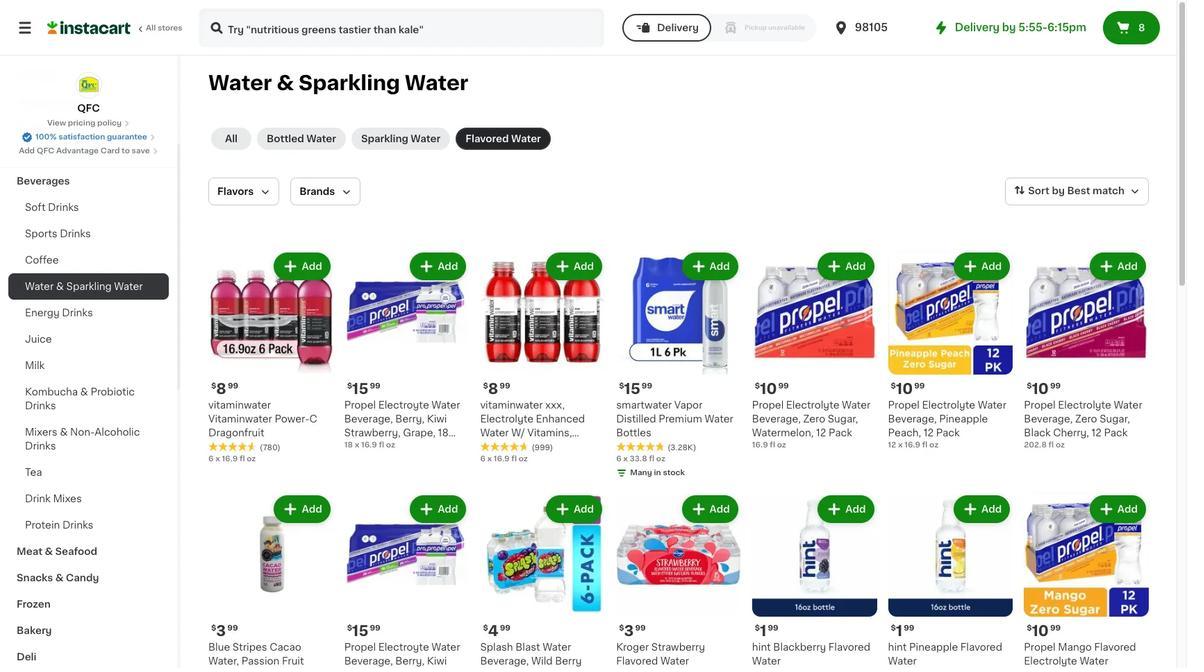 Task type: describe. For each thing, give the bounding box(es) containing it.
flavored for kroger strawberry flavored water
[[616, 657, 658, 667]]

98105
[[855, 22, 888, 33]]

100% satisfaction guarantee
[[35, 133, 147, 141]]

bakery
[[17, 626, 52, 636]]

beverage, inside propel electroyte water beverage, berry, kiw
[[344, 657, 393, 667]]

add for blue stripes cacao water, passion fruit
[[302, 505, 322, 514]]

drinks down the water & sparkling water link
[[62, 308, 93, 318]]

16.9 down açaiblueberrypomegranate on the bottom of the page
[[494, 455, 510, 463]]

99 for propel mango flavored electrolyte wate
[[1050, 625, 1061, 633]]

grape,
[[403, 428, 436, 438]]

non-
[[70, 428, 95, 438]]

8 for vitaminwater xxx, electrolyte enhanced water w/ vitamins, açaiblueberrypomegranate drinks
[[488, 382, 498, 396]]

add for vitaminwater xxx, electrolyte enhanced water w/ vitamins, açaiblueberrypomegranate drinks
[[574, 262, 594, 272]]

splash blast water beverage, wild berr
[[480, 643, 582, 669]]

fl inside propel electrolyte water beverage, zero sugar, watermelon, 12 pack 16.9 fl oz
[[770, 442, 775, 449]]

1 for blackberry
[[760, 625, 766, 639]]

many in stock
[[630, 469, 685, 477]]

passion
[[241, 657, 279, 667]]

flavored for hint blackberry flavored water
[[828, 643, 870, 653]]

add for propel mango flavored electrolyte wate
[[1117, 505, 1138, 514]]

99 for kroger strawberry flavored water
[[635, 625, 646, 633]]

$ for propel electroyte water beverage, berry, kiw
[[347, 625, 352, 633]]

stores
[[158, 24, 182, 32]]

add for splash blast water beverage, wild berr
[[574, 505, 594, 514]]

$ 10 99 for propel mango flavored electrolyte wate
[[1027, 625, 1061, 639]]

qfc logo image
[[75, 72, 102, 99]]

distilled
[[616, 414, 656, 424]]

water & sparkling water link
[[8, 274, 169, 300]]

bottled water link
[[257, 128, 346, 150]]

match
[[1093, 186, 1125, 196]]

drink mixes link
[[8, 486, 169, 513]]

thanksgiving link
[[8, 89, 169, 115]]

1 vertical spatial 18
[[344, 442, 353, 449]]

add button for propel electrolyte water beverage, zero sugar, black cherry, 12 pack
[[1091, 254, 1145, 279]]

qfc inside add qfc advantage card to save link
[[37, 147, 54, 155]]

electroyte for propel electroyte water beverage, berry, kiwi strawberry, grape, 18 pack
[[378, 401, 429, 410]]

16.9 inside propel electrolyte water beverage, zero sugar, watermelon, 12 pack 16.9 fl oz
[[752, 442, 768, 449]]

3 for blue
[[216, 625, 226, 639]]

water inside splash blast water beverage, wild berr
[[543, 643, 571, 653]]

15 for propel electroyte water beverage, berry, kiw
[[352, 625, 368, 639]]

c
[[309, 414, 317, 424]]

add button for kroger strawberry flavored water
[[683, 497, 737, 522]]

add button for hint pineapple flavored water
[[955, 497, 1009, 522]]

bottled
[[267, 134, 304, 144]]

thanksgiving
[[17, 97, 83, 107]]

99 for propel electroyte water beverage, berry, kiw
[[370, 625, 380, 633]]

drink
[[25, 495, 51, 504]]

33.8
[[630, 455, 647, 463]]

$ for hint pineapple flavored water
[[891, 625, 896, 633]]

best
[[1067, 186, 1090, 196]]

zero for cherry,
[[1075, 414, 1097, 424]]

protein
[[25, 521, 60, 531]]

propel electrolyte water beverage, zero sugar, black cherry, 12 pack 202.8 fl oz
[[1024, 401, 1142, 449]]

99 for hint blackberry flavored water
[[768, 625, 778, 633]]

add button for propel electroyte water beverage, berry, kiwi strawberry, grape, 18 pack
[[411, 254, 465, 279]]

dairy
[[17, 150, 44, 160]]

vitamins,
[[527, 428, 572, 438]]

99 for blue stripes cacao water, passion fruit
[[227, 625, 238, 633]]

beverages link
[[8, 168, 169, 194]]

drinks up coffee link
[[60, 229, 91, 239]]

& for the meat & seafood link
[[45, 547, 53, 557]]

6 x 16.9 fl oz for water
[[480, 455, 528, 463]]

delivery for delivery by 5:55-6:15pm
[[955, 22, 1000, 33]]

mixes
[[53, 495, 82, 504]]

protein drinks link
[[8, 513, 169, 539]]

sort
[[1028, 186, 1050, 196]]

6 for vitaminwater xxx, electrolyte enhanced water w/ vitamins, açaiblueberrypomegranate drinks
[[480, 455, 485, 463]]

99 for propel electrolyte water beverage, pineapple peach, 12 pack
[[914, 383, 925, 390]]

soft
[[25, 203, 46, 213]]

stock
[[663, 469, 685, 477]]

bottled water
[[267, 134, 336, 144]]

12 inside propel electrolyte water beverage, zero sugar, watermelon, 12 pack 16.9 fl oz
[[816, 428, 826, 438]]

fl inside propel electrolyte water beverage, zero sugar, black cherry, 12 pack 202.8 fl oz
[[1048, 442, 1054, 449]]

$ 15 99 for propel electroyte water beverage, berry, kiw
[[347, 625, 380, 639]]

recipes
[[17, 71, 57, 81]]

16.9 down dragonfruit
[[222, 455, 238, 463]]

coffee
[[25, 256, 59, 265]]

vitaminwater for dragonfruit
[[208, 401, 271, 410]]

sparkling water
[[361, 134, 440, 144]]

drinks up the sports drinks
[[48, 203, 79, 213]]

$ 15 99 for propel electroyte water beverage, berry, kiwi strawberry, grape, 18 pack
[[347, 382, 380, 396]]

hint blackberry flavored water
[[752, 643, 870, 667]]

add for propel electrolyte water beverage, zero sugar, watermelon, 12 pack
[[846, 262, 866, 272]]

snacks & candy
[[17, 574, 99, 583]]

guarantee
[[107, 133, 147, 141]]

energy drinks link
[[8, 300, 169, 326]]

18 x 16.9 fl oz
[[344, 442, 395, 449]]

frozen link
[[8, 592, 169, 618]]

add button for splash blast water beverage, wild berr
[[547, 497, 601, 522]]

x for smartwater vapor distilled premium water bottles
[[623, 455, 628, 463]]

drinks inside vitaminwater xxx, electrolyte enhanced water w/ vitamins, açaiblueberrypomegranate drinks
[[480, 456, 511, 466]]

enhanced
[[536, 414, 585, 424]]

$ for propel electroyte water beverage, berry, kiwi strawberry, grape, 18 pack
[[347, 383, 352, 390]]

flavors
[[217, 187, 254, 197]]

propel electroyte water beverage, berry, kiw
[[344, 643, 460, 669]]

soft drinks
[[25, 203, 79, 213]]

sparkling water link
[[351, 128, 450, 150]]

100%
[[35, 133, 57, 141]]

protein drinks
[[25, 521, 93, 531]]

best match
[[1067, 186, 1125, 196]]

add button for propel electroyte water beverage, berry, kiw
[[411, 497, 465, 522]]

$ 1 99 for blackberry
[[755, 625, 778, 639]]

tea
[[25, 468, 42, 478]]

(780)
[[260, 444, 280, 452]]

view
[[47, 119, 66, 127]]

(3.28k)
[[668, 444, 696, 452]]

oz inside the "propel electrolyte water beverage, pineapple peach, 12 pack 12 x 16.9 fl oz"
[[929, 442, 938, 449]]

sugar, for 12
[[1100, 414, 1130, 424]]

& for kombucha & probiotic drinks link
[[80, 388, 88, 397]]

water inside propel electroyte water beverage, berry, kiwi strawberry, grape, 18 pack
[[431, 401, 460, 410]]

drinks inside kombucha & probiotic drinks
[[25, 401, 56, 411]]

eggs
[[57, 150, 82, 160]]

kombucha & probiotic drinks link
[[8, 379, 169, 420]]

add for smartwater vapor distilled premium water bottles
[[710, 262, 730, 272]]

electrolyte for 12
[[786, 401, 839, 410]]

flavored for hint pineapple flavored water
[[960, 643, 1002, 653]]

1 for pineapple
[[896, 625, 902, 639]]

99 for vitaminwater vitaminwater power-c dragonfruit
[[228, 382, 238, 390]]

policy
[[97, 119, 122, 127]]

sort by
[[1028, 186, 1065, 196]]

mixers
[[25, 428, 57, 438]]

3 for kroger
[[624, 625, 634, 639]]

add for propel electroyte water beverage, berry, kiwi strawberry, grape, 18 pack
[[438, 262, 458, 272]]

water inside hint blackberry flavored water
[[752, 657, 781, 667]]

1 vertical spatial sparkling
[[361, 134, 408, 144]]

blast
[[515, 643, 540, 653]]

$ for propel mango flavored electrolyte wate
[[1027, 625, 1032, 633]]

delivery by 5:55-6:15pm link
[[933, 19, 1086, 36]]

water inside vitaminwater xxx, electrolyte enhanced water w/ vitamins, açaiblueberrypomegranate drinks
[[480, 428, 509, 438]]

12 down the peach,
[[888, 442, 896, 449]]

x down the strawberry,
[[355, 442, 359, 449]]

seafood
[[55, 547, 97, 557]]

meat
[[17, 547, 42, 557]]

pricing
[[68, 119, 95, 127]]

99 for propel electrolyte water beverage, zero sugar, watermelon, 12 pack
[[778, 383, 789, 390]]

add button for propel electrolyte water beverage, pineapple peach, 12 pack
[[955, 254, 1009, 279]]

by for sort
[[1052, 186, 1065, 196]]

15 for smartwater vapor distilled premium water bottles
[[624, 382, 640, 396]]

propel electrolyte water beverage, zero sugar, watermelon, 12 pack 16.9 fl oz
[[752, 401, 870, 449]]

$ for propel electrolyte water beverage, pineapple peach, 12 pack
[[891, 383, 896, 390]]

meat & seafood link
[[8, 539, 169, 565]]

blue
[[208, 643, 230, 653]]

add for propel electroyte water beverage, berry, kiw
[[438, 505, 458, 514]]

add for propel electrolyte water beverage, pineapple peach, 12 pack
[[981, 262, 1002, 272]]

add for vitaminwater vitaminwater power-c dragonfruit
[[302, 262, 322, 272]]

service type group
[[622, 14, 816, 42]]

98105 button
[[833, 8, 916, 47]]

water inside hint pineapple flavored water
[[888, 657, 917, 667]]

8 button
[[1103, 11, 1160, 44]]

tea link
[[8, 460, 169, 486]]

(999)
[[532, 444, 553, 452]]

qfc inside qfc link
[[77, 103, 100, 113]]

6 x 16.9 fl oz for dragonfruit
[[208, 455, 256, 463]]

add qfc advantage card to save link
[[19, 146, 158, 157]]

energy
[[25, 308, 60, 318]]

6 for smartwater vapor distilled premium water bottles
[[616, 455, 621, 463]]

frozen
[[17, 600, 51, 610]]

snacks
[[17, 574, 53, 583]]

pineapple inside hint pineapple flavored water
[[909, 643, 958, 653]]

8 inside button
[[1138, 23, 1145, 33]]

add for hint pineapple flavored water
[[981, 505, 1002, 514]]

fruit
[[282, 657, 304, 667]]

delivery button
[[622, 14, 711, 42]]

vitaminwater for water
[[480, 401, 543, 410]]

$ for kroger strawberry flavored water
[[619, 625, 624, 633]]



Task type: locate. For each thing, give the bounding box(es) containing it.
10 up the peach,
[[896, 382, 913, 396]]

add button for blue stripes cacao water, passion fruit
[[275, 497, 329, 522]]

add button for propel mango flavored electrolyte wate
[[1091, 497, 1145, 522]]

pack right the peach,
[[936, 428, 960, 438]]

water inside the "propel electrolyte water beverage, pineapple peach, 12 pack 12 x 16.9 fl oz"
[[978, 401, 1006, 410]]

pack inside propel electrolyte water beverage, zero sugar, watermelon, 12 pack 16.9 fl oz
[[829, 428, 852, 438]]

99 right 4
[[500, 625, 510, 633]]

18 down the strawberry,
[[344, 442, 353, 449]]

blackberry
[[773, 643, 826, 653]]

drinks down kombucha
[[25, 401, 56, 411]]

beverage, inside propel electroyte water beverage, berry, kiwi strawberry, grape, 18 pack
[[344, 414, 393, 424]]

2 hint from the left
[[888, 643, 907, 653]]

2 sugar, from the left
[[1100, 414, 1130, 424]]

$ 1 99 up hint pineapple flavored water
[[891, 625, 914, 639]]

2 1 from the left
[[896, 625, 902, 639]]

peach,
[[888, 428, 921, 438]]

2 berry, from the top
[[395, 657, 425, 667]]

propel for propel electrolyte water beverage, pineapple peach, 12 pack 12 x 16.9 fl oz
[[888, 401, 920, 410]]

zero for 12
[[803, 414, 825, 424]]

& for dairy & eggs link
[[46, 150, 54, 160]]

strawberry,
[[344, 428, 401, 438]]

1 horizontal spatial vitaminwater
[[480, 401, 543, 410]]

power-
[[275, 414, 309, 424]]

snacks & candy link
[[8, 565, 169, 592]]

pack inside propel electroyte water beverage, berry, kiwi strawberry, grape, 18 pack
[[344, 442, 368, 452]]

16.9 down the peach,
[[904, 442, 920, 449]]

★★★★★
[[208, 442, 257, 452], [208, 442, 257, 452], [616, 442, 665, 452], [616, 442, 665, 452], [480, 442, 529, 452], [480, 442, 529, 452]]

hint inside hint pineapple flavored water
[[888, 643, 907, 653]]

1 horizontal spatial $ 1 99
[[891, 625, 914, 639]]

2 6 from the left
[[616, 455, 621, 463]]

16.9 inside the "propel electrolyte water beverage, pineapple peach, 12 pack 12 x 16.9 fl oz"
[[904, 442, 920, 449]]

1 berry, from the top
[[395, 414, 425, 424]]

propel inside propel electroyte water beverage, berry, kiw
[[344, 643, 376, 653]]

instacart logo image
[[47, 19, 131, 36]]

1 zero from the left
[[803, 414, 825, 424]]

oz inside propel electrolyte water beverage, zero sugar, watermelon, 12 pack 16.9 fl oz
[[777, 442, 786, 449]]

12 inside propel electrolyte water beverage, zero sugar, black cherry, 12 pack 202.8 fl oz
[[1092, 428, 1102, 438]]

qfc up the 'view pricing policy' link
[[77, 103, 100, 113]]

None search field
[[199, 8, 604, 47]]

Best match Sort by field
[[1005, 178, 1149, 206]]

zero up watermelon,
[[803, 414, 825, 424]]

1 horizontal spatial hint
[[888, 643, 907, 653]]

drinks down mixers
[[25, 442, 56, 451]]

2 $ 3 99 from the left
[[619, 625, 646, 639]]

propel mango flavored electrolyte wate
[[1024, 643, 1136, 669]]

juice
[[25, 335, 52, 345]]

0 vertical spatial 18
[[438, 428, 449, 438]]

$ 3 99 up blue
[[211, 625, 238, 639]]

berry, inside propel electroyte water beverage, berry, kiw
[[395, 657, 425, 667]]

10 for propel electrolyte water beverage, zero sugar, black cherry, 12 pack
[[1032, 382, 1049, 396]]

1 horizontal spatial water & sparkling water
[[208, 73, 468, 93]]

6 x 33.8 fl oz
[[616, 455, 665, 463]]

$ 10 99 for propel electrolyte water beverage, pineapple peach, 12 pack
[[891, 382, 925, 396]]

recipes link
[[8, 63, 169, 89]]

1 horizontal spatial 18
[[438, 428, 449, 438]]

& down milk link
[[80, 388, 88, 397]]

2 $ 8 99 from the left
[[483, 382, 510, 396]]

vitaminwater up 'w/'
[[480, 401, 543, 410]]

3 up blue
[[216, 625, 226, 639]]

by inside delivery by 5:55-6:15pm link
[[1002, 22, 1016, 33]]

& inside mixers & non-alcoholic drinks
[[60, 428, 68, 438]]

1 vitaminwater from the left
[[208, 401, 271, 410]]

1 3 from the left
[[216, 625, 226, 639]]

mixers & non-alcoholic drinks link
[[8, 420, 169, 460]]

electrolyte inside propel electrolyte water beverage, zero sugar, black cherry, 12 pack 202.8 fl oz
[[1058, 401, 1111, 410]]

beverage, inside propel electrolyte water beverage, zero sugar, black cherry, 12 pack 202.8 fl oz
[[1024, 414, 1073, 424]]

add button inside product group
[[547, 497, 601, 522]]

12 right watermelon,
[[816, 428, 826, 438]]

6 x 16.9 fl oz down dragonfruit
[[208, 455, 256, 463]]

10
[[760, 382, 777, 396], [896, 382, 913, 396], [1032, 382, 1049, 396], [1032, 625, 1049, 639]]

& for mixers & non-alcoholic drinks link
[[60, 428, 68, 438]]

16.9
[[361, 442, 377, 449], [752, 442, 768, 449], [904, 442, 920, 449], [222, 455, 238, 463], [494, 455, 510, 463]]

0 horizontal spatial delivery
[[657, 23, 699, 33]]

10 up propel mango flavored electrolyte wate
[[1032, 625, 1049, 639]]

0 horizontal spatial by
[[1002, 22, 1016, 33]]

product group
[[208, 250, 333, 465], [344, 250, 469, 452], [480, 250, 614, 466], [616, 250, 741, 482], [752, 250, 877, 451], [888, 250, 1013, 451], [1024, 250, 1149, 451], [208, 493, 333, 669], [344, 493, 469, 669], [480, 493, 605, 669], [616, 493, 741, 669], [752, 493, 877, 669], [888, 493, 1013, 669], [1024, 493, 1149, 669]]

drinks
[[48, 203, 79, 213], [60, 229, 91, 239], [62, 308, 93, 318], [25, 401, 56, 411], [25, 442, 56, 451], [480, 456, 511, 466], [62, 521, 93, 531]]

berry, inside propel electroyte water beverage, berry, kiwi strawberry, grape, 18 pack
[[395, 414, 425, 424]]

add for propel electrolyte water beverage, zero sugar, black cherry, 12 pack
[[1117, 262, 1138, 272]]

pack right watermelon,
[[829, 428, 852, 438]]

1 sugar, from the left
[[828, 414, 858, 424]]

by inside best match sort by field
[[1052, 186, 1065, 196]]

$ 15 99 for smartwater vapor distilled premium water bottles
[[619, 382, 652, 396]]

1 vertical spatial qfc
[[37, 147, 54, 155]]

$ for splash blast water beverage, wild berr
[[483, 625, 488, 633]]

& right 'meat' on the left of the page
[[45, 547, 53, 557]]

beverage, inside propel electrolyte water beverage, zero sugar, watermelon, 12 pack 16.9 fl oz
[[752, 414, 801, 424]]

0 vertical spatial by
[[1002, 22, 1016, 33]]

0 horizontal spatial $ 8 99
[[211, 382, 238, 396]]

açaiblueberrypomegranate
[[480, 442, 614, 452]]

hint for hint blackberry flavored water
[[752, 643, 771, 653]]

add inside product group
[[574, 505, 594, 514]]

2 vertical spatial sparkling
[[66, 282, 112, 292]]

6 down dragonfruit
[[208, 455, 214, 463]]

to
[[122, 147, 130, 155]]

1
[[760, 625, 766, 639], [896, 625, 902, 639]]

$ 10 99 up black at the right bottom of the page
[[1027, 382, 1061, 396]]

0 horizontal spatial $ 3 99
[[211, 625, 238, 639]]

splash
[[480, 643, 513, 653]]

x left the 33.8
[[623, 455, 628, 463]]

fl inside the "propel electrolyte water beverage, pineapple peach, 12 pack 12 x 16.9 fl oz"
[[922, 442, 927, 449]]

water inside propel electroyte water beverage, berry, kiw
[[431, 643, 460, 653]]

zero
[[803, 414, 825, 424], [1075, 414, 1097, 424]]

10 for propel electrolyte water beverage, zero sugar, watermelon, 12 pack
[[760, 382, 777, 396]]

99 up the "propel electrolyte water beverage, pineapple peach, 12 pack 12 x 16.9 fl oz"
[[914, 383, 925, 390]]

16.9 down watermelon,
[[752, 442, 768, 449]]

100% satisfaction guarantee button
[[22, 129, 156, 143]]

propel for propel electroyte water beverage, berry, kiwi strawberry, grape, 18 pack
[[344, 401, 376, 410]]

1 vertical spatial berry,
[[395, 657, 425, 667]]

sports
[[25, 229, 57, 239]]

0 horizontal spatial 18
[[344, 442, 353, 449]]

0 horizontal spatial $ 1 99
[[755, 625, 778, 639]]

99 up vitaminwater xxx, electrolyte enhanced water w/ vitamins, açaiblueberrypomegranate drinks
[[500, 383, 510, 390]]

0 horizontal spatial all
[[146, 24, 156, 32]]

1 horizontal spatial 1
[[896, 625, 902, 639]]

product group containing 4
[[480, 493, 605, 669]]

vitaminwater inside 'vitaminwater vitaminwater power-c dragonfruit'
[[208, 401, 271, 410]]

hint pineapple flavored water
[[888, 643, 1002, 667]]

5:55-
[[1018, 22, 1047, 33]]

& down 100% at the left top of page
[[46, 150, 54, 160]]

1 6 from the left
[[208, 455, 214, 463]]

1 6 x 16.9 fl oz from the left
[[208, 455, 256, 463]]

vitaminwater inside vitaminwater xxx, electrolyte enhanced water w/ vitamins, açaiblueberrypomegranate drinks
[[480, 401, 543, 410]]

zero inside propel electrolyte water beverage, zero sugar, black cherry, 12 pack 202.8 fl oz
[[1075, 414, 1097, 424]]

deli link
[[8, 645, 169, 669]]

coffee link
[[8, 247, 169, 274]]

1 horizontal spatial 3
[[624, 625, 634, 639]]

sports drinks link
[[8, 221, 169, 247]]

all
[[146, 24, 156, 32], [225, 134, 238, 144]]

berry, for propel electroyte water beverage, berry, kiwi strawberry, grape, 18 pack
[[395, 414, 425, 424]]

6 left the 33.8
[[616, 455, 621, 463]]

10 up watermelon,
[[760, 382, 777, 396]]

watermelon,
[[752, 428, 814, 438]]

propel inside propel electrolyte water beverage, zero sugar, watermelon, 12 pack 16.9 fl oz
[[752, 401, 784, 410]]

Search field
[[200, 10, 603, 46]]

99 for splash blast water beverage, wild berr
[[500, 625, 510, 633]]

99 up propel electroyte water beverage, berry, kiw
[[370, 625, 380, 633]]

all stores link
[[47, 8, 183, 47]]

flavored water link
[[456, 128, 551, 150]]

$ for hint blackberry flavored water
[[755, 625, 760, 633]]

$ 1 99 for pineapple
[[891, 625, 914, 639]]

1 horizontal spatial 6
[[480, 455, 485, 463]]

propel inside the "propel electrolyte water beverage, pineapple peach, 12 pack 12 x 16.9 fl oz"
[[888, 401, 920, 410]]

99
[[228, 382, 238, 390], [642, 382, 652, 390], [370, 383, 380, 390], [500, 383, 510, 390], [778, 383, 789, 390], [914, 383, 925, 390], [1050, 383, 1061, 390], [227, 625, 238, 633], [635, 625, 646, 633], [370, 625, 380, 633], [500, 625, 510, 633], [768, 625, 778, 633], [904, 625, 914, 633], [1050, 625, 1061, 633]]

$ 3 99
[[211, 625, 238, 639], [619, 625, 646, 639]]

mango
[[1058, 643, 1092, 653]]

2 $ 1 99 from the left
[[891, 625, 914, 639]]

2 horizontal spatial 8
[[1138, 23, 1145, 33]]

kroger strawberry flavored water
[[616, 643, 705, 667]]

0 horizontal spatial water & sparkling water
[[25, 282, 143, 292]]

15 up smartwater
[[624, 382, 640, 396]]

$ 10 99 up mango
[[1027, 625, 1061, 639]]

1 $ 3 99 from the left
[[211, 625, 238, 639]]

view pricing policy link
[[47, 118, 130, 129]]

$ 1 99
[[755, 625, 778, 639], [891, 625, 914, 639]]

qfc link
[[75, 72, 102, 115]]

1 vertical spatial all
[[225, 134, 238, 144]]

vitaminwater up vitaminwater
[[208, 401, 271, 410]]

add button for vitaminwater vitaminwater power-c dragonfruit
[[275, 254, 329, 279]]

pack right cherry,
[[1104, 428, 1128, 438]]

1 vertical spatial by
[[1052, 186, 1065, 196]]

by for delivery
[[1002, 22, 1016, 33]]

add button for hint blackberry flavored water
[[819, 497, 873, 522]]

0 horizontal spatial 3
[[216, 625, 226, 639]]

propel inside propel mango flavored electrolyte wate
[[1024, 643, 1056, 653]]

flavors button
[[208, 178, 279, 206]]

12 right cherry,
[[1092, 428, 1102, 438]]

$ 8 99 for vitaminwater xxx, electrolyte enhanced water w/ vitamins, açaiblueberrypomegranate drinks
[[483, 382, 510, 396]]

$ 10 99 for propel electrolyte water beverage, zero sugar, black cherry, 12 pack
[[1027, 382, 1061, 396]]

0 vertical spatial qfc
[[77, 103, 100, 113]]

99 inside $ 4 99
[[500, 625, 510, 633]]

add button for smartwater vapor distilled premium water bottles
[[683, 254, 737, 279]]

10 up black at the right bottom of the page
[[1032, 382, 1049, 396]]

electrolyte
[[786, 401, 839, 410], [922, 401, 975, 410], [1058, 401, 1111, 410], [480, 414, 533, 424], [1024, 657, 1077, 667]]

water & sparkling water up bottled water
[[208, 73, 468, 93]]

3
[[216, 625, 226, 639], [624, 625, 634, 639]]

flavored inside hint blackberry flavored water
[[828, 643, 870, 653]]

all left the stores
[[146, 24, 156, 32]]

0 vertical spatial water & sparkling water
[[208, 73, 468, 93]]

2 zero from the left
[[1075, 414, 1097, 424]]

cherry,
[[1053, 428, 1089, 438]]

$ for propel electrolyte water beverage, zero sugar, watermelon, 12 pack
[[755, 383, 760, 390]]

0 horizontal spatial hint
[[752, 643, 771, 653]]

& for snacks & candy link
[[55, 574, 63, 583]]

drink mixes
[[25, 495, 82, 504]]

& inside kombucha & probiotic drinks
[[80, 388, 88, 397]]

& left the non-
[[60, 428, 68, 438]]

99 up watermelon,
[[778, 383, 789, 390]]

x for vitaminwater vitaminwater power-c dragonfruit
[[215, 455, 220, 463]]

by left the 5:55-
[[1002, 22, 1016, 33]]

1 horizontal spatial $ 3 99
[[619, 625, 646, 639]]

99 up the strawberry,
[[370, 383, 380, 390]]

propel inside propel electrolyte water beverage, zero sugar, black cherry, 12 pack 202.8 fl oz
[[1024, 401, 1056, 410]]

add button
[[275, 254, 329, 279], [411, 254, 465, 279], [547, 254, 601, 279], [683, 254, 737, 279], [819, 254, 873, 279], [955, 254, 1009, 279], [1091, 254, 1145, 279], [275, 497, 329, 522], [411, 497, 465, 522], [547, 497, 601, 522], [683, 497, 737, 522], [819, 497, 873, 522], [955, 497, 1009, 522], [1091, 497, 1145, 522]]

1 horizontal spatial sugar,
[[1100, 414, 1130, 424]]

$ 10 99 up watermelon,
[[755, 382, 789, 396]]

0 horizontal spatial 1
[[760, 625, 766, 639]]

water inside the smartwater vapor distilled premium water bottles
[[705, 414, 733, 424]]

99 up vitaminwater
[[228, 382, 238, 390]]

1 $ 8 99 from the left
[[211, 382, 238, 396]]

wild
[[531, 657, 553, 667]]

1 vertical spatial water & sparkling water
[[25, 282, 143, 292]]

electrolyte inside propel electrolyte water beverage, zero sugar, watermelon, 12 pack 16.9 fl oz
[[786, 401, 839, 410]]

meat & seafood
[[17, 547, 97, 557]]

$ for smartwater vapor distilled premium water bottles
[[619, 382, 624, 390]]

16.9 down the strawberry,
[[361, 442, 377, 449]]

all link
[[211, 128, 251, 150]]

brands button
[[290, 178, 361, 206]]

beverage, inside the "propel electrolyte water beverage, pineapple peach, 12 pack 12 x 16.9 fl oz"
[[888, 414, 937, 424]]

all for all stores
[[146, 24, 156, 32]]

delivery for delivery
[[657, 23, 699, 33]]

1 up hint pineapple flavored water
[[896, 625, 902, 639]]

8
[[1138, 23, 1145, 33], [216, 382, 226, 396], [488, 382, 498, 396]]

electroyte for propel electroyte water beverage, berry, kiw
[[378, 643, 429, 653]]

electroyte inside propel electroyte water beverage, berry, kiw
[[378, 643, 429, 653]]

18 inside propel electroyte water beverage, berry, kiwi strawberry, grape, 18 pack
[[438, 428, 449, 438]]

water & sparkling water up energy drinks link at the top left
[[25, 282, 143, 292]]

$ for vitaminwater xxx, electrolyte enhanced water w/ vitamins, açaiblueberrypomegranate drinks
[[483, 383, 488, 390]]

$ for propel electrolyte water beverage, zero sugar, black cherry, 12 pack
[[1027, 383, 1032, 390]]

1 horizontal spatial delivery
[[955, 22, 1000, 33]]

electrolyte inside propel mango flavored electrolyte wate
[[1024, 657, 1077, 667]]

0 vertical spatial berry,
[[395, 414, 425, 424]]

$ 15 99 up smartwater
[[619, 382, 652, 396]]

$ 15 99 up the strawberry,
[[347, 382, 380, 396]]

x down dragonfruit
[[215, 455, 220, 463]]

1 horizontal spatial all
[[225, 134, 238, 144]]

$ 8 99 up vitaminwater xxx, electrolyte enhanced water w/ vitamins, açaiblueberrypomegranate drinks
[[483, 382, 510, 396]]

w/
[[511, 428, 525, 438]]

99 up propel electrolyte water beverage, zero sugar, black cherry, 12 pack 202.8 fl oz
[[1050, 383, 1061, 390]]

& up bottled at the top of the page
[[277, 73, 294, 93]]

10 for propel mango flavored electrolyte wate
[[1032, 625, 1049, 639]]

xxx,
[[545, 401, 565, 410]]

flavored inside hint pineapple flavored water
[[960, 643, 1002, 653]]

electrolyte inside vitaminwater xxx, electrolyte enhanced water w/ vitamins, açaiblueberrypomegranate drinks
[[480, 414, 533, 424]]

hint
[[752, 643, 771, 653], [888, 643, 907, 653]]

$ 15 99
[[619, 382, 652, 396], [347, 382, 380, 396], [347, 625, 380, 639]]

0 horizontal spatial sugar,
[[828, 414, 858, 424]]

& for the water & sparkling water link
[[56, 282, 64, 292]]

beverage, for black
[[1024, 414, 1073, 424]]

0 horizontal spatial 8
[[216, 382, 226, 396]]

drinks down açaiblueberrypomegranate on the bottom of the page
[[480, 456, 511, 466]]

beverage, for 12
[[888, 414, 937, 424]]

3 6 from the left
[[480, 455, 485, 463]]

$ 15 99 up propel electroyte water beverage, berry, kiw
[[347, 625, 380, 639]]

99 up blue
[[227, 625, 238, 633]]

water & sparkling water
[[208, 73, 468, 93], [25, 282, 143, 292]]

99 for vitaminwater xxx, electrolyte enhanced water w/ vitamins, açaiblueberrypomegranate drinks
[[500, 383, 510, 390]]

0 vertical spatial pineapple
[[939, 414, 988, 424]]

juice link
[[8, 326, 169, 353]]

add for hint blackberry flavored water
[[846, 505, 866, 514]]

2 6 x 16.9 fl oz from the left
[[480, 455, 528, 463]]

milk
[[25, 361, 45, 371]]

water inside kroger strawberry flavored water
[[660, 657, 689, 667]]

6 for vitaminwater vitaminwater power-c dragonfruit
[[208, 455, 214, 463]]

kombucha & probiotic drinks
[[25, 388, 135, 411]]

sugar,
[[828, 414, 858, 424], [1100, 414, 1130, 424]]

1 electroyte from the top
[[378, 401, 429, 410]]

energy drinks
[[25, 308, 93, 318]]

x down the peach,
[[898, 442, 903, 449]]

99 up mango
[[1050, 625, 1061, 633]]

electrolyte for cherry,
[[1058, 401, 1111, 410]]

0 vertical spatial sparkling
[[299, 73, 400, 93]]

zero up cherry,
[[1075, 414, 1097, 424]]

6 down açaiblueberrypomegranate on the bottom of the page
[[480, 455, 485, 463]]

sugar, inside propel electrolyte water beverage, zero sugar, black cherry, 12 pack 202.8 fl oz
[[1100, 414, 1130, 424]]

drinks inside mixers & non-alcoholic drinks
[[25, 442, 56, 451]]

pineapple inside the "propel electrolyte water beverage, pineapple peach, 12 pack 12 x 16.9 fl oz"
[[939, 414, 988, 424]]

pack inside the "propel electrolyte water beverage, pineapple peach, 12 pack 12 x 16.9 fl oz"
[[936, 428, 960, 438]]

99 for hint pineapple flavored water
[[904, 625, 914, 633]]

candy
[[66, 574, 99, 583]]

1 horizontal spatial by
[[1052, 186, 1065, 196]]

flavored for propel mango flavored electrolyte wate
[[1094, 643, 1136, 653]]

water inside propel electrolyte water beverage, zero sugar, watermelon, 12 pack 16.9 fl oz
[[842, 401, 870, 410]]

qfc down 100% at the left top of page
[[37, 147, 54, 155]]

15 for propel electroyte water beverage, berry, kiwi strawberry, grape, 18 pack
[[352, 382, 368, 396]]

3 up kroger
[[624, 625, 634, 639]]

1 hint from the left
[[752, 643, 771, 653]]

1 1 from the left
[[760, 625, 766, 639]]

99 up smartwater
[[642, 382, 652, 390]]

add button for propel electrolyte water beverage, zero sugar, watermelon, 12 pack
[[819, 254, 873, 279]]

qfc
[[77, 103, 100, 113], [37, 147, 54, 155]]

1 horizontal spatial 8
[[488, 382, 498, 396]]

$ 10 99 up the peach,
[[891, 382, 925, 396]]

0 horizontal spatial zero
[[803, 414, 825, 424]]

pack inside propel electrolyte water beverage, zero sugar, black cherry, 12 pack 202.8 fl oz
[[1104, 428, 1128, 438]]

all stores
[[146, 24, 182, 32]]

0 horizontal spatial qfc
[[37, 147, 54, 155]]

card
[[101, 147, 120, 155]]

oz inside propel electrolyte water beverage, zero sugar, black cherry, 12 pack 202.8 fl oz
[[1056, 442, 1065, 449]]

1 horizontal spatial $ 8 99
[[483, 382, 510, 396]]

1 horizontal spatial qfc
[[77, 103, 100, 113]]

15 up the strawberry,
[[352, 382, 368, 396]]

sugar, inside propel electrolyte water beverage, zero sugar, watermelon, 12 pack 16.9 fl oz
[[828, 414, 858, 424]]

$ 10 99 for propel electrolyte water beverage, zero sugar, watermelon, 12 pack
[[755, 382, 789, 396]]

0 horizontal spatial vitaminwater
[[208, 401, 271, 410]]

water
[[208, 73, 272, 93], [405, 73, 468, 93], [306, 134, 336, 144], [411, 134, 440, 144], [511, 134, 541, 144], [25, 282, 54, 292], [114, 282, 143, 292], [431, 401, 460, 410], [842, 401, 870, 410], [978, 401, 1006, 410], [1114, 401, 1142, 410], [705, 414, 733, 424], [480, 428, 509, 438], [431, 643, 460, 653], [543, 643, 571, 653], [660, 657, 689, 667], [752, 657, 781, 667], [888, 657, 917, 667]]

99 up hint pineapple flavored water
[[904, 625, 914, 633]]

propel inside propel electroyte water beverage, berry, kiwi strawberry, grape, 18 pack
[[344, 401, 376, 410]]

6
[[208, 455, 214, 463], [616, 455, 621, 463], [480, 455, 485, 463]]

99 for propel electrolyte water beverage, zero sugar, black cherry, 12 pack
[[1050, 383, 1061, 390]]

pack down the strawberry,
[[344, 442, 368, 452]]

all for all
[[225, 134, 238, 144]]

add qfc advantage card to save
[[19, 147, 150, 155]]

2 horizontal spatial 6
[[616, 455, 621, 463]]

electroyte inside propel electroyte water beverage, berry, kiwi strawberry, grape, 18 pack
[[378, 401, 429, 410]]

electrolyte inside the "propel electrolyte water beverage, pineapple peach, 12 pack 12 x 16.9 fl oz"
[[922, 401, 975, 410]]

1 horizontal spatial zero
[[1075, 414, 1097, 424]]

$ inside $ 4 99
[[483, 625, 488, 633]]

2 3 from the left
[[624, 625, 634, 639]]

vitaminwater xxx, electrolyte enhanced water w/ vitamins, açaiblueberrypomegranate drinks
[[480, 401, 614, 466]]

0 horizontal spatial 6 x 16.9 fl oz
[[208, 455, 256, 463]]

x down açaiblueberrypomegranate on the bottom of the page
[[487, 455, 492, 463]]

milk link
[[8, 353, 169, 379]]

2 vitaminwater from the left
[[480, 401, 543, 410]]

$ 3 99 up kroger
[[619, 625, 646, 639]]

$ 8 99 up vitaminwater
[[211, 382, 238, 396]]

99 for propel electroyte water beverage, berry, kiwi strawberry, grape, 18 pack
[[370, 383, 380, 390]]

& left candy
[[55, 574, 63, 583]]

0 horizontal spatial 6
[[208, 455, 214, 463]]

delivery inside button
[[657, 23, 699, 33]]

x inside the "propel electrolyte water beverage, pineapple peach, 12 pack 12 x 16.9 fl oz"
[[898, 442, 903, 449]]

zero inside propel electrolyte water beverage, zero sugar, watermelon, 12 pack 16.9 fl oz
[[803, 414, 825, 424]]

propel for propel electrolyte water beverage, zero sugar, watermelon, 12 pack 16.9 fl oz
[[752, 401, 784, 410]]

0 vertical spatial all
[[146, 24, 156, 32]]

flavored inside propel mango flavored electrolyte wate
[[1094, 643, 1136, 653]]

$ 4 99
[[483, 625, 510, 639]]

hint inside hint blackberry flavored water
[[752, 643, 771, 653]]

drinks up seafood
[[62, 521, 93, 531]]

$ 3 99 for blue
[[211, 625, 238, 639]]

$ 3 99 for kroger
[[619, 625, 646, 639]]

water inside propel electrolyte water beverage, zero sugar, black cherry, 12 pack 202.8 fl oz
[[1114, 401, 1142, 410]]

1 vertical spatial electroyte
[[378, 643, 429, 653]]

water,
[[208, 657, 239, 667]]

kroger
[[616, 643, 649, 653]]

1 up hint blackberry flavored water
[[760, 625, 766, 639]]

12 right the peach,
[[924, 428, 934, 438]]

1 $ 1 99 from the left
[[755, 625, 778, 639]]

beverage, inside splash blast water beverage, wild berr
[[480, 657, 529, 667]]

& up 'energy drinks'
[[56, 282, 64, 292]]

8 for vitaminwater vitaminwater power-c dragonfruit
[[216, 382, 226, 396]]

bottles
[[616, 428, 651, 438]]

berry, for propel electroyte water beverage, berry, kiw
[[395, 657, 425, 667]]

many
[[630, 469, 652, 477]]

flavored
[[465, 134, 509, 144], [828, 643, 870, 653], [960, 643, 1002, 653], [1094, 643, 1136, 653], [616, 657, 658, 667]]

brands
[[299, 187, 335, 197]]

0 vertical spatial electroyte
[[378, 401, 429, 410]]

1 horizontal spatial 6 x 16.9 fl oz
[[480, 455, 528, 463]]

hint for hint pineapple flavored water
[[888, 643, 907, 653]]

sugar, for pack
[[828, 414, 858, 424]]

$ 8 99 for vitaminwater vitaminwater power-c dragonfruit
[[211, 382, 238, 396]]

6 x 16.9 fl oz down 'w/'
[[480, 455, 528, 463]]

1 vertical spatial pineapple
[[909, 643, 958, 653]]

propel electroyte water beverage, berry, kiwi strawberry, grape, 18 pack
[[344, 401, 460, 452]]

2 electroyte from the top
[[378, 643, 429, 653]]

99 up kroger
[[635, 625, 646, 633]]

$ 1 99 up blackberry
[[755, 625, 778, 639]]

99 for smartwater vapor distilled premium water bottles
[[642, 382, 652, 390]]

99 up blackberry
[[768, 625, 778, 633]]

save
[[132, 147, 150, 155]]

propel for propel electroyte water beverage, berry, kiw
[[344, 643, 376, 653]]

18 down kiwi
[[438, 428, 449, 438]]

vitaminwater vitaminwater power-c dragonfruit
[[208, 401, 317, 438]]

smartwater
[[616, 401, 672, 410]]

all up the flavors
[[225, 134, 238, 144]]

15 up propel electroyte water beverage, berry, kiw
[[352, 625, 368, 639]]

flavored inside kroger strawberry flavored water
[[616, 657, 658, 667]]

by right sort
[[1052, 186, 1065, 196]]

6:15pm
[[1047, 22, 1086, 33]]



Task type: vqa. For each thing, say whether or not it's contained in the screenshot.


